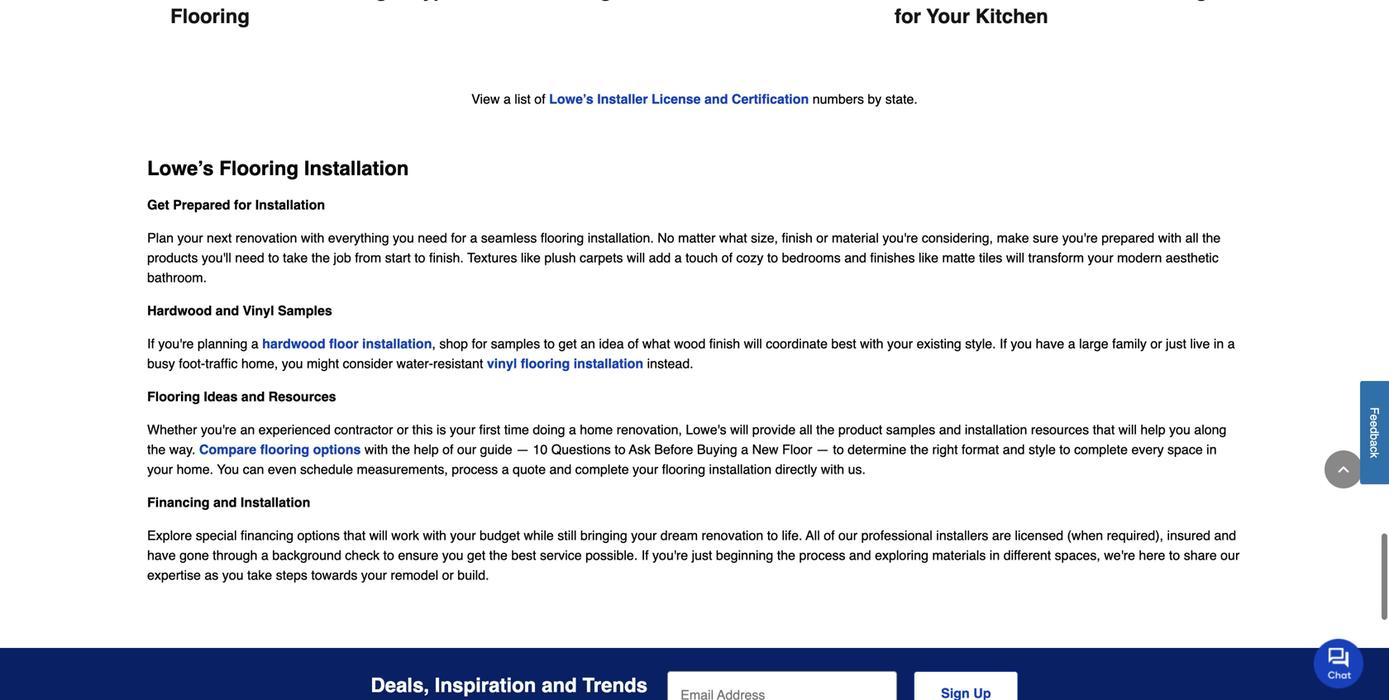 Task type: describe. For each thing, give the bounding box(es) containing it.
hardwood floor installation link
[[262, 336, 432, 352]]

you're up 'busy'
[[158, 336, 194, 352]]

have inside explore special financing options that will work with your budget while still bringing your dream renovation to life. all of our professional installers are licensed (when required), insured and have gone through a background check to ensure you get the best service possible. if you're just beginning the process and exploring materials in different spaces, we're here to share our expertise as you take steps towards your remodel or build.
[[147, 548, 176, 563]]

the left job
[[312, 250, 330, 266]]

what inside plan your next renovation with everything you need for a seamless flooring installation. no matter what size, finish or material you're considering, make sure you're prepared with all the products you'll need to take the job from start to finish. textures like plush carpets will add a touch of cozy to bedrooms and finishes like matte tiles will transform your modern aesthetic bathroom.
[[720, 231, 748, 246]]

have inside , shop for samples to get an idea of what wood finish will coordinate best with your existing style. if you have a large family or just live in a busy foot-traffic home, you might consider water-resistant
[[1036, 336, 1065, 352]]

your left "budget"
[[450, 528, 476, 544]]

and left vinyl
[[216, 303, 239, 319]]

service
[[540, 548, 582, 563]]

you down the through
[[222, 568, 244, 583]]

home,
[[241, 356, 278, 372]]

how to choose the right type of flooring link
[[164, 0, 500, 30]]

financing
[[147, 495, 210, 511]]

prepared
[[1102, 231, 1155, 246]]

flooring up 'even'
[[260, 442, 310, 458]]

vinyl flooring installation instead.
[[487, 356, 694, 372]]

your left dream
[[631, 528, 657, 544]]

a inside button
[[1369, 441, 1382, 447]]

home.
[[177, 462, 213, 477]]

lowe's
[[686, 422, 727, 438]]

financing
[[241, 528, 294, 544]]

installation inside the whether you're an experienced contractor or this is your first time doing a home renovation, lowe's will provide all the product samples and installation resources that will help you along the way.
[[965, 422, 1028, 438]]

that inside explore special financing options that will work with your budget while still bringing your dream renovation to life. all of our professional installers are licensed (when required), insured and have gone through a background check to ensure you get the best service possible. if you're just beginning the process and exploring materials in different spaces, we're here to share our expertise as you take steps towards your remodel or build.
[[344, 528, 366, 544]]

k
[[1369, 453, 1382, 459]]

compare flooring options
[[199, 442, 361, 458]]

and left trends
[[542, 674, 577, 697]]

will down "make" in the top right of the page
[[1007, 250, 1025, 266]]

flooring inside with the help of our guide — 10 questions to ask before buying a new floor — to determine the right format and style to complete every space in your home. you can even schedule measurements, process a quote and complete your flooring installation directly with us.
[[662, 462, 706, 477]]

you're up the finishes
[[883, 231, 919, 246]]

directly
[[776, 462, 817, 477]]

1 horizontal spatial complete
[[1075, 442, 1128, 458]]

are
[[993, 528, 1012, 544]]

of inside plan your next renovation with everything you need for a seamless flooring installation. no matter what size, finish or material you're considering, make sure you're prepared with all the products you'll need to take the job from start to finish. textures like plush carpets will add a touch of cozy to bedrooms and finishes like matte tiles will transform your modern aesthetic bathroom.
[[722, 250, 733, 266]]

and inside the whether you're an experienced contractor or this is your first time doing a home renovation, lowe's will provide all the product samples and installation resources that will help you along the way.
[[939, 422, 962, 438]]

finish inside plan your next renovation with everything you need for a seamless flooring installation. no matter what size, finish or material you're considering, make sure you're prepared with all the products you'll need to take the job from start to finish. textures like plush carpets will add a touch of cozy to bedrooms and finishes like matte tiles will transform your modern aesthetic bathroom.
[[782, 231, 813, 246]]

deals,
[[371, 674, 429, 697]]

of right list at the left of the page
[[535, 92, 546, 107]]

as
[[205, 568, 219, 583]]

take inside plan your next renovation with everything you need for a seamless flooring installation. no matter what size, finish or material you're considering, make sure you're prepared with all the products you'll need to take the job from start to finish. textures like plush carpets will add a touch of cozy to bedrooms and finishes like matte tiles will transform your modern aesthetic bathroom.
[[283, 250, 308, 266]]

options inside explore special financing options that will work with your budget while still bringing your dream renovation to life. all of our professional installers are licensed (when required), insured and have gone through a background check to ensure you get the best service possible. if you're just beginning the process and exploring materials in different spaces, we're here to share our expertise as you take steps towards your remodel or build.
[[297, 528, 340, 544]]

everything
[[328, 231, 389, 246]]

before
[[655, 442, 694, 458]]

quote
[[513, 462, 546, 477]]

you inside plan your next renovation with everything you need for a seamless flooring installation. no matter what size, finish or material you're considering, make sure you're prepared with all the products you'll need to take the job from start to finish. textures like plush carpets will add a touch of cozy to bedrooms and finishes like matte tiles will transform your modern aesthetic bathroom.
[[393, 231, 414, 246]]

the up 'aesthetic'
[[1203, 231, 1221, 246]]

while
[[524, 528, 554, 544]]

and down questions
[[550, 462, 572, 477]]

a left large
[[1069, 336, 1076, 352]]

a right the live
[[1228, 336, 1236, 352]]

you right 'style.'
[[1011, 336, 1033, 352]]

add
[[649, 250, 671, 266]]

10
[[533, 442, 548, 458]]

shop
[[440, 336, 468, 352]]

if inside , shop for samples to get an idea of what wood finish will coordinate best with your existing style. if you have a large family or just live in a busy foot-traffic home, you might consider water-resistant
[[1000, 336, 1007, 352]]

if inside explore special financing options that will work with your budget while still bringing your dream renovation to life. all of our professional installers are licensed (when required), insured and have gone through a background check to ensure you get the best service possible. if you're just beginning the process and exploring materials in different spaces, we're here to share our expertise as you take steps towards your remodel or build.
[[642, 548, 649, 563]]

2 horizontal spatial our
[[1221, 548, 1240, 563]]

your up products
[[177, 231, 203, 246]]

and left style in the right of the page
[[1003, 442, 1025, 458]]

for right prepared
[[234, 197, 252, 213]]

for inside how to choose the best flooring for your kitchen
[[895, 5, 922, 28]]

the down the whether
[[147, 442, 166, 458]]

an inside , shop for samples to get an idea of what wood finish will coordinate best with your existing style. if you have a large family or just live in a busy foot-traffic home, you might consider water-resistant
[[581, 336, 596, 352]]

and up share on the bottom of the page
[[1215, 528, 1237, 544]]

how for flooring
[[170, 0, 212, 1]]

way.
[[169, 442, 196, 458]]

installation.
[[588, 231, 654, 246]]

state.
[[886, 92, 918, 107]]

flooring inside plan your next renovation with everything you need for a seamless flooring installation. no matter what size, finish or material you're considering, make sure you're prepared with all the products you'll need to take the job from start to finish. textures like plush carpets will add a touch of cozy to bedrooms and finishes like matte tiles will transform your modern aesthetic bathroom.
[[541, 231, 584, 246]]

and left exploring
[[849, 548, 872, 563]]

installers
[[937, 528, 989, 544]]

cozy
[[737, 250, 764, 266]]

installation for lowe's flooring installation
[[304, 157, 409, 180]]

to inside how to choose the right type of flooring
[[218, 0, 237, 1]]

resources
[[269, 389, 336, 405]]

and right license in the top of the page
[[705, 92, 728, 107]]

product
[[839, 422, 883, 438]]

Email Address email field
[[668, 672, 898, 701]]

sure
[[1033, 231, 1059, 246]]

flooring right vinyl
[[521, 356, 570, 372]]

f
[[1369, 408, 1382, 415]]

the up measurements,
[[392, 442, 410, 458]]

measurements,
[[357, 462, 448, 477]]

d
[[1369, 428, 1382, 434]]

from
[[355, 250, 382, 266]]

to inside how to choose the best flooring for your kitchen
[[942, 0, 961, 1]]

will inside explore special financing options that will work with your budget while still bringing your dream renovation to life. all of our professional installers are licensed (when required), insured and have gone through a background check to ensure you get the best service possible. if you're just beginning the process and exploring materials in different spaces, we're here to share our expertise as you take steps towards your remodel or build.
[[369, 528, 388, 544]]

provide
[[753, 422, 796, 438]]

floor
[[329, 336, 359, 352]]

whether you're an experienced contractor or this is your first time doing a home renovation, lowe's will provide all the product samples and installation resources that will help you along the way.
[[147, 422, 1227, 458]]

your down ask
[[633, 462, 659, 477]]

b
[[1369, 434, 1382, 441]]

chat invite button image
[[1314, 639, 1365, 689]]

how to choose the best flooring for your kitchen link
[[888, 0, 1224, 30]]

with inside , shop for samples to get an idea of what wood finish will coordinate best with your existing style. if you have a large family or just live in a busy foot-traffic home, you might consider water-resistant
[[860, 336, 884, 352]]

just inside , shop for samples to get an idea of what wood finish will coordinate best with your existing style. if you have a large family or just live in a busy foot-traffic home, you might consider water-resistant
[[1166, 336, 1187, 352]]

you down hardwood
[[282, 356, 303, 372]]

modern
[[1118, 250, 1163, 266]]

or inside , shop for samples to get an idea of what wood finish will coordinate best with your existing style. if you have a large family or just live in a busy foot-traffic home, you might consider water-resistant
[[1151, 336, 1163, 352]]

the left right
[[911, 442, 929, 458]]

space
[[1168, 442, 1203, 458]]

how for your
[[895, 0, 937, 1]]

no
[[658, 231, 675, 246]]

right
[[356, 0, 406, 1]]

your
[[927, 5, 970, 28]]

might
[[307, 356, 339, 372]]

you inside the whether you're an experienced contractor or this is your first time doing a home renovation, lowe's will provide all the product samples and installation resources that will help you along the way.
[[1170, 422, 1191, 438]]

view
[[472, 92, 500, 107]]

what inside , shop for samples to get an idea of what wood finish will coordinate best with your existing style. if you have a large family or just live in a busy foot-traffic home, you might consider water-resistant
[[643, 336, 671, 352]]

coordinate
[[766, 336, 828, 352]]

process inside with the help of our guide — 10 questions to ask before buying a new floor — to determine the right format and style to complete every space in your home. you can even schedule measurements, process a quote and complete your flooring installation directly with us.
[[452, 462, 498, 477]]

vinyl
[[487, 356, 517, 372]]

you're up transform
[[1063, 231, 1098, 246]]

0 horizontal spatial if
[[147, 336, 155, 352]]

transform
[[1029, 250, 1085, 266]]

the inside how to choose the right type of flooring
[[320, 0, 350, 1]]

this
[[412, 422, 433, 438]]

0 vertical spatial lowe's
[[549, 92, 594, 107]]

best inside explore special financing options that will work with your budget while still bringing your dream renovation to life. all of our professional installers are licensed (when required), insured and have gone through a background check to ensure you get the best service possible. if you're just beginning the process and exploring materials in different spaces, we're here to share our expertise as you take steps towards your remodel or build.
[[511, 548, 536, 563]]

foot-
[[179, 356, 205, 372]]

installation down idea
[[574, 356, 644, 372]]

guide
[[480, 442, 513, 458]]

floor
[[783, 442, 813, 458]]

a down guide
[[502, 462, 509, 477]]

installer
[[597, 92, 648, 107]]

will up buying
[[731, 422, 749, 438]]

with down the contractor
[[365, 442, 388, 458]]

compare flooring options link
[[199, 442, 361, 458]]

instead.
[[647, 356, 694, 372]]

with the help of our guide — 10 questions to ask before buying a new floor — to determine the right format and style to complete every space in your home. you can even schedule measurements, process a quote and complete your flooring installation directly with us.
[[147, 442, 1217, 477]]

a left new
[[741, 442, 749, 458]]

, shop for samples to get an idea of what wood finish will coordinate best with your existing style. if you have a large family or just live in a busy foot-traffic home, you might consider water-resistant
[[147, 336, 1236, 372]]

finishes
[[871, 250, 915, 266]]

1 vertical spatial lowe's
[[147, 157, 214, 180]]

license
[[652, 92, 701, 107]]

a up textures
[[470, 231, 478, 246]]

your down 'check'
[[361, 568, 387, 583]]

all
[[806, 528, 820, 544]]

traffic
[[205, 356, 238, 372]]

an inside the whether you're an experienced contractor or this is your first time doing a home renovation, lowe's will provide all the product samples and installation resources that will help you along the way.
[[240, 422, 255, 438]]

with left everything
[[301, 231, 325, 246]]

a up home,
[[251, 336, 259, 352]]

take inside explore special financing options that will work with your budget while still bringing your dream renovation to life. all of our professional installers are licensed (when required), insured and have gone through a background check to ensure you get the best service possible. if you're just beginning the process and exploring materials in different spaces, we're here to share our expertise as you take steps towards your remodel or build.
[[247, 568, 272, 583]]

just inside explore special financing options that will work with your budget while still bringing your dream renovation to life. all of our professional installers are licensed (when required), insured and have gone through a background check to ensure you get the best service possible. if you're just beginning the process and exploring materials in different spaces, we're here to share our expertise as you take steps towards your remodel or build.
[[692, 548, 713, 563]]

plush
[[545, 250, 576, 266]]

plan
[[147, 231, 174, 246]]

experienced
[[259, 422, 331, 438]]

deals, inspiration and trends
[[371, 674, 648, 697]]

possible.
[[586, 548, 638, 563]]

installation for financing and installation
[[241, 495, 310, 511]]

numbers
[[813, 92, 864, 107]]

the inside how to choose the best flooring for your kitchen
[[1045, 0, 1075, 1]]

different
[[1004, 548, 1052, 563]]

process inside explore special financing options that will work with your budget while still bringing your dream renovation to life. all of our professional installers are licensed (when required), insured and have gone through a background check to ensure you get the best service possible. if you're just beginning the process and exploring materials in different spaces, we're here to share our expertise as you take steps towards your remodel or build.
[[799, 548, 846, 563]]

1 like from the left
[[521, 250, 541, 266]]

a right add
[[675, 250, 682, 266]]

kitchen
[[976, 5, 1049, 28]]

the down "budget"
[[489, 548, 508, 563]]



Task type: vqa. For each thing, say whether or not it's contained in the screenshot.
knobs.
no



Task type: locate. For each thing, give the bounding box(es) containing it.
1 horizontal spatial just
[[1166, 336, 1187, 352]]

licensed
[[1015, 528, 1064, 544]]

1 vertical spatial process
[[799, 548, 846, 563]]

in
[[1214, 336, 1225, 352], [1207, 442, 1217, 458], [990, 548, 1000, 563]]

0 horizontal spatial renovation
[[236, 231, 297, 246]]

1 vertical spatial get
[[467, 548, 486, 563]]

scroll to top element
[[1325, 451, 1363, 489]]

with inside explore special financing options that will work with your budget while still bringing your dream renovation to life. all of our professional installers are licensed (when required), insured and have gone through a background check to ensure you get the best service possible. if you're just beginning the process and exploring materials in different spaces, we're here to share our expertise as you take steps towards your remodel or build.
[[423, 528, 447, 544]]

0 vertical spatial process
[[452, 462, 498, 477]]

like left plush
[[521, 250, 541, 266]]

of down "is"
[[443, 442, 454, 458]]

(when
[[1068, 528, 1104, 544]]

your down prepared
[[1088, 250, 1114, 266]]

budget
[[480, 528, 520, 544]]

1 vertical spatial all
[[800, 422, 813, 438]]

e up d
[[1369, 415, 1382, 421]]

time
[[504, 422, 529, 438]]

the left product
[[817, 422, 835, 438]]

1 horizontal spatial that
[[1093, 422, 1115, 438]]

0 horizontal spatial choose
[[242, 0, 315, 1]]

0 horizontal spatial take
[[247, 568, 272, 583]]

all up floor
[[800, 422, 813, 438]]

2 e from the top
[[1369, 421, 1382, 428]]

home
[[580, 422, 613, 438]]

like left matte
[[919, 250, 939, 266]]

0 horizontal spatial —
[[516, 442, 529, 458]]

of inside , shop for samples to get an idea of what wood finish will coordinate best with your existing style. if you have a large family or just live in a busy foot-traffic home, you might consider water-resistant
[[628, 336, 639, 352]]

1 vertical spatial installation
[[255, 197, 325, 213]]

and right ideas
[[241, 389, 265, 405]]

0 horizontal spatial what
[[643, 336, 671, 352]]

process down guide
[[452, 462, 498, 477]]

tiles
[[979, 250, 1003, 266]]

bringing
[[581, 528, 628, 544]]

considering,
[[922, 231, 994, 246]]

you're inside explore special financing options that will work with your budget while still bringing your dream renovation to life. all of our professional installers are licensed (when required), insured and have gone through a background check to ensure you get the best service possible. if you're just beginning the process and exploring materials in different spaces, we're here to share our expertise as you take steps towards your remodel or build.
[[653, 548, 688, 563]]

1 horizontal spatial an
[[581, 336, 596, 352]]

just left the live
[[1166, 336, 1187, 352]]

determine
[[848, 442, 907, 458]]

for
[[895, 5, 922, 28], [234, 197, 252, 213], [451, 231, 467, 246], [472, 336, 487, 352]]

that inside the whether you're an experienced contractor or this is your first time doing a home renovation, lowe's will provide all the product samples and installation resources that will help you along the way.
[[1093, 422, 1115, 438]]

1 vertical spatial our
[[839, 528, 858, 544]]

0 vertical spatial complete
[[1075, 442, 1128, 458]]

questions
[[552, 442, 611, 458]]

of inside explore special financing options that will work with your budget while still bringing your dream renovation to life. all of our professional installers are licensed (when required), insured and have gone through a background check to ensure you get the best service possible. if you're just beginning the process and exploring materials in different spaces, we're here to share our expertise as you take steps towards your remodel or build.
[[824, 528, 835, 544]]

lowe's up prepared
[[147, 157, 214, 180]]

0 horizontal spatial get
[[467, 548, 486, 563]]

0 horizontal spatial an
[[240, 422, 255, 438]]

in inside explore special financing options that will work with your budget while still bringing your dream renovation to life. all of our professional installers are licensed (when required), insured and have gone through a background check to ensure you get the best service possible. if you're just beginning the process and exploring materials in different spaces, we're here to share our expertise as you take steps towards your remodel or build.
[[990, 548, 1000, 563]]

remodel
[[391, 568, 439, 583]]

of
[[462, 0, 481, 1], [535, 92, 546, 107], [722, 250, 733, 266], [628, 336, 639, 352], [443, 442, 454, 458], [824, 528, 835, 544]]

1 vertical spatial best
[[511, 548, 536, 563]]

1 vertical spatial what
[[643, 336, 671, 352]]

1 vertical spatial that
[[344, 528, 366, 544]]

options
[[313, 442, 361, 458], [297, 528, 340, 544]]

will up every
[[1119, 422, 1137, 438]]

a up questions
[[569, 422, 576, 438]]

us.
[[848, 462, 866, 477]]

style
[[1029, 442, 1056, 458]]

installation down 'even'
[[241, 495, 310, 511]]

0 horizontal spatial complete
[[575, 462, 629, 477]]

or up bedrooms
[[817, 231, 828, 246]]

with up 'aesthetic'
[[1159, 231, 1182, 246]]

0 horizontal spatial have
[[147, 548, 176, 563]]

how inside how to choose the right type of flooring
[[170, 0, 212, 1]]

1 vertical spatial samples
[[886, 422, 936, 438]]

0 horizontal spatial lowe's
[[147, 157, 214, 180]]

water-
[[397, 356, 433, 372]]

0 horizontal spatial process
[[452, 462, 498, 477]]

renovation,
[[617, 422, 682, 438]]

a
[[504, 92, 511, 107], [470, 231, 478, 246], [675, 250, 682, 266], [251, 336, 259, 352], [1069, 336, 1076, 352], [1228, 336, 1236, 352], [569, 422, 576, 438], [1369, 441, 1382, 447], [741, 442, 749, 458], [502, 462, 509, 477], [261, 548, 269, 563]]

resistant
[[433, 356, 483, 372]]

in inside with the help of our guide — 10 questions to ask before buying a new floor — to determine the right format and style to complete every space in your home. you can even schedule measurements, process a quote and complete your flooring installation directly with us.
[[1207, 442, 1217, 458]]

family
[[1113, 336, 1147, 352]]

finish up bedrooms
[[782, 231, 813, 246]]

and down you
[[213, 495, 237, 511]]

in down along
[[1207, 442, 1217, 458]]

flooring ideas and resources
[[147, 389, 336, 405]]

—
[[516, 442, 529, 458], [816, 442, 830, 458]]

1 horizontal spatial help
[[1141, 422, 1166, 438]]

0 vertical spatial options
[[313, 442, 361, 458]]

the left best
[[1045, 0, 1075, 1]]

get
[[559, 336, 577, 352], [467, 548, 486, 563]]

certification
[[732, 92, 809, 107]]

a left list at the left of the page
[[504, 92, 511, 107]]

1 — from the left
[[516, 442, 529, 458]]

large
[[1080, 336, 1109, 352]]

you're down dream
[[653, 548, 688, 563]]

with left the us.
[[821, 462, 845, 477]]

towards
[[311, 568, 358, 583]]

flooring inside how to choose the right type of flooring
[[170, 5, 250, 28]]

just down dream
[[692, 548, 713, 563]]

if up 'busy'
[[147, 336, 155, 352]]

even
[[268, 462, 297, 477]]

1 horizontal spatial how
[[895, 0, 937, 1]]

1 horizontal spatial if
[[642, 548, 649, 563]]

0 vertical spatial what
[[720, 231, 748, 246]]

0 horizontal spatial how
[[170, 0, 212, 1]]

1 horizontal spatial choose
[[967, 0, 1040, 1]]

explore special financing options that will work with your budget while still bringing your dream renovation to life. all of our professional installers are licensed (when required), insured and have gone through a background check to ensure you get the best service possible. if you're just beginning the process and exploring materials in different spaces, we're here to share our expertise as you take steps towards your remodel or build.
[[147, 528, 1240, 583]]

of inside with the help of our guide — 10 questions to ask before buying a new floor — to determine the right format and style to complete every space in your home. you can even schedule measurements, process a quote and complete your flooring installation directly with us.
[[443, 442, 454, 458]]

1 vertical spatial finish
[[710, 336, 740, 352]]

still
[[558, 528, 577, 544]]

1 horizontal spatial best
[[832, 336, 857, 352]]

lowe's right list at the left of the page
[[549, 92, 594, 107]]

carpets
[[580, 250, 623, 266]]

options up 'schedule' on the left bottom
[[313, 442, 361, 458]]

a inside the whether you're an experienced contractor or this is your first time doing a home renovation, lowe's will provide all the product samples and installation resources that will help you along the way.
[[569, 422, 576, 438]]

1 horizontal spatial have
[[1036, 336, 1065, 352]]

2 vertical spatial installation
[[241, 495, 310, 511]]

0 vertical spatial finish
[[782, 231, 813, 246]]

share
[[1184, 548, 1217, 563]]

and down material
[[845, 250, 867, 266]]

2 how from the left
[[895, 0, 937, 1]]

expertise
[[147, 568, 201, 583]]

0 vertical spatial in
[[1214, 336, 1225, 352]]

for right shop
[[472, 336, 487, 352]]

of inside how to choose the right type of flooring
[[462, 0, 481, 1]]

0 vertical spatial installation
[[304, 157, 409, 180]]

with
[[301, 231, 325, 246], [1159, 231, 1182, 246], [860, 336, 884, 352], [365, 442, 388, 458], [821, 462, 845, 477], [423, 528, 447, 544]]

0 horizontal spatial just
[[692, 548, 713, 563]]

matter
[[678, 231, 716, 246]]

0 horizontal spatial like
[[521, 250, 541, 266]]

a up k at the right of page
[[1369, 441, 1382, 447]]

1 horizontal spatial all
[[1186, 231, 1199, 246]]

your inside , shop for samples to get an idea of what wood finish will coordinate best with your existing style. if you have a large family or just live in a busy foot-traffic home, you might consider water-resistant
[[888, 336, 913, 352]]

e up b
[[1369, 421, 1382, 428]]

flooring
[[541, 231, 584, 246], [521, 356, 570, 372], [260, 442, 310, 458], [662, 462, 706, 477]]

to inside , shop for samples to get an idea of what wood finish will coordinate best with your existing style. if you have a large family or just live in a busy foot-traffic home, you might consider water-resistant
[[544, 336, 555, 352]]

insured
[[1168, 528, 1211, 544]]

the left the right
[[320, 0, 350, 1]]

1 horizontal spatial get
[[559, 336, 577, 352]]

professional
[[862, 528, 933, 544]]

of left 'cozy'
[[722, 250, 733, 266]]

that right the resources
[[1093, 422, 1115, 438]]

your down way. at the bottom left
[[147, 462, 173, 477]]

get up vinyl flooring installation link
[[559, 336, 577, 352]]

0 vertical spatial just
[[1166, 336, 1187, 352]]

for inside plan your next renovation with everything you need for a seamless flooring installation. no matter what size, finish or material you're considering, make sure you're prepared with all the products you'll need to take the job from start to finish. textures like plush carpets will add a touch of cozy to bedrooms and finishes like matte tiles will transform your modern aesthetic bathroom.
[[451, 231, 467, 246]]

1 horizontal spatial —
[[816, 442, 830, 458]]

complete
[[1075, 442, 1128, 458], [575, 462, 629, 477]]

or inside explore special financing options that will work with your budget while still bringing your dream renovation to life. all of our professional installers are licensed (when required), insured and have gone through a background check to ensure you get the best service possible. if you're just beginning the process and exploring materials in different spaces, we're here to share our expertise as you take steps towards your remodel or build.
[[442, 568, 454, 583]]

get inside explore special financing options that will work with your budget while still bringing your dream renovation to life. all of our professional installers are licensed (when required), insured and have gone through a background check to ensure you get the best service possible. if you're just beginning the process and exploring materials in different spaces, we're here to share our expertise as you take steps towards your remodel or build.
[[467, 548, 486, 563]]

aesthetic
[[1166, 250, 1219, 266]]

1 vertical spatial complete
[[575, 462, 629, 477]]

chevron up image
[[1336, 462, 1352, 478]]

get inside , shop for samples to get an idea of what wood finish will coordinate best with your existing style. if you have a large family or just live in a busy foot-traffic home, you might consider water-resistant
[[559, 336, 577, 352]]

you're
[[883, 231, 919, 246], [1063, 231, 1098, 246], [158, 336, 194, 352], [201, 422, 237, 438], [653, 548, 688, 563]]

renovation inside explore special financing options that will work with your budget while still bringing your dream renovation to life. all of our professional installers are licensed (when required), insured and have gone through a background check to ensure you get the best service possible. if you're just beginning the process and exploring materials in different spaces, we're here to share our expertise as you take steps towards your remodel or build.
[[702, 528, 764, 544]]

consider
[[343, 356, 393, 372]]

beginning
[[716, 548, 774, 563]]

will left add
[[627, 250, 645, 266]]

1 vertical spatial options
[[297, 528, 340, 544]]

1 horizontal spatial finish
[[782, 231, 813, 246]]

textures
[[467, 250, 517, 266]]

you up space
[[1170, 422, 1191, 438]]

all inside the whether you're an experienced contractor or this is your first time doing a home renovation, lowe's will provide all the product samples and installation resources that will help you along the way.
[[800, 422, 813, 438]]

flooring up plush
[[541, 231, 584, 246]]

materials
[[933, 548, 986, 563]]

0 vertical spatial renovation
[[236, 231, 297, 246]]

an up compare
[[240, 422, 255, 438]]

just
[[1166, 336, 1187, 352], [692, 548, 713, 563]]

process down all
[[799, 548, 846, 563]]

renovation down get prepared for installation
[[236, 231, 297, 246]]

flooring inside how to choose the best flooring for your kitchen
[[1129, 0, 1208, 1]]

all
[[1186, 231, 1199, 246], [800, 422, 813, 438]]

1 horizontal spatial like
[[919, 250, 939, 266]]

if right possible.
[[642, 548, 649, 563]]

compare
[[199, 442, 257, 458]]

flooring down before
[[662, 462, 706, 477]]

help down this on the left bottom
[[414, 442, 439, 458]]

what up instead.
[[643, 336, 671, 352]]

size,
[[751, 231, 778, 246]]

2 horizontal spatial if
[[1000, 336, 1007, 352]]

installation
[[362, 336, 432, 352], [574, 356, 644, 372], [965, 422, 1028, 438], [709, 462, 772, 477]]

planning
[[198, 336, 248, 352]]

start
[[385, 250, 411, 266]]

ask
[[629, 442, 651, 458]]

0 vertical spatial best
[[832, 336, 857, 352]]

1 vertical spatial take
[[247, 568, 272, 583]]

1 vertical spatial have
[[147, 548, 176, 563]]

samples up determine at the right of the page
[[886, 422, 936, 438]]

how inside how to choose the best flooring for your kitchen
[[895, 0, 937, 1]]

make
[[997, 231, 1030, 246]]

view a list of lowe's installer license and certification numbers by state.
[[472, 92, 918, 107]]

1 vertical spatial just
[[692, 548, 713, 563]]

c
[[1369, 447, 1382, 453]]

installation inside with the help of our guide — 10 questions to ask before buying a new floor — to determine the right format and style to complete every space in your home. you can even schedule measurements, process a quote and complete your flooring installation directly with us.
[[709, 462, 772, 477]]

you're up compare
[[201, 422, 237, 438]]

will up 'check'
[[369, 528, 388, 544]]

choose inside how to choose the best flooring for your kitchen
[[967, 0, 1040, 1]]

— right floor
[[816, 442, 830, 458]]

installation down lowe's flooring installation
[[255, 197, 325, 213]]

will left the coordinate
[[744, 336, 763, 352]]

your left existing
[[888, 336, 913, 352]]

we're
[[1105, 548, 1136, 563]]

have left large
[[1036, 336, 1065, 352]]

0 horizontal spatial our
[[457, 442, 477, 458]]

need right you'll
[[235, 250, 265, 266]]

finish.
[[429, 250, 464, 266]]

best inside , shop for samples to get an idea of what wood finish will coordinate best with your existing style. if you have a large family or just live in a busy foot-traffic home, you might consider water-resistant
[[832, 336, 857, 352]]

or inside the whether you're an experienced contractor or this is your first time doing a home renovation, lowe's will provide all the product samples and installation resources that will help you along the way.
[[397, 422, 409, 438]]

type
[[412, 0, 457, 1]]

2 like from the left
[[919, 250, 939, 266]]

every
[[1132, 442, 1164, 458]]

choose for your
[[967, 0, 1040, 1]]

here
[[1139, 548, 1166, 563]]

background
[[272, 548, 342, 563]]

1 horizontal spatial samples
[[886, 422, 936, 438]]

our right all
[[839, 528, 858, 544]]

you're inside the whether you're an experienced contractor or this is your first time doing a home renovation, lowe's will provide all the product samples and installation resources that will help you along the way.
[[201, 422, 237, 438]]

0 vertical spatial an
[[581, 336, 596, 352]]

1 how from the left
[[170, 0, 212, 1]]

1 horizontal spatial lowe's
[[549, 92, 594, 107]]

of right all
[[824, 528, 835, 544]]

2 choose from the left
[[967, 0, 1040, 1]]

best down while
[[511, 548, 536, 563]]

0 horizontal spatial all
[[800, 422, 813, 438]]

to
[[218, 0, 237, 1], [942, 0, 961, 1], [268, 250, 279, 266], [415, 250, 426, 266], [767, 250, 779, 266], [544, 336, 555, 352], [615, 442, 626, 458], [833, 442, 844, 458], [1060, 442, 1071, 458], [767, 528, 778, 544], [383, 548, 394, 563], [1170, 548, 1181, 563]]

— left the 10
[[516, 442, 529, 458]]

in right the live
[[1214, 336, 1225, 352]]

0 vertical spatial take
[[283, 250, 308, 266]]

that up 'check'
[[344, 528, 366, 544]]

all up 'aesthetic'
[[1186, 231, 1199, 246]]

you up start
[[393, 231, 414, 246]]

0 vertical spatial that
[[1093, 422, 1115, 438]]

in for live
[[1214, 336, 1225, 352]]

2 — from the left
[[816, 442, 830, 458]]

0 vertical spatial help
[[1141, 422, 1166, 438]]

2 vertical spatial in
[[990, 548, 1000, 563]]

what
[[720, 231, 748, 246], [643, 336, 671, 352]]

your inside the whether you're an experienced contractor or this is your first time doing a home renovation, lowe's will provide all the product samples and installation resources that will help you along the way.
[[450, 422, 476, 438]]

our left guide
[[457, 442, 477, 458]]

steps
[[276, 568, 308, 583]]

or left build.
[[442, 568, 454, 583]]

0 vertical spatial have
[[1036, 336, 1065, 352]]

1 vertical spatial help
[[414, 442, 439, 458]]

0 vertical spatial all
[[1186, 231, 1199, 246]]

a inside explore special financing options that will work with your budget while still bringing your dream renovation to life. all of our professional installers are licensed (when required), insured and have gone through a background check to ensure you get the best service possible. if you're just beginning the process and exploring materials in different spaces, we're here to share our expertise as you take steps towards your remodel or build.
[[261, 548, 269, 563]]

prepared
[[173, 197, 230, 213]]

seamless
[[481, 231, 537, 246]]

0 horizontal spatial best
[[511, 548, 536, 563]]

an up 'vinyl flooring installation instead.'
[[581, 336, 596, 352]]

lowe's
[[549, 92, 594, 107], [147, 157, 214, 180]]

1 horizontal spatial need
[[418, 231, 447, 246]]

1 vertical spatial renovation
[[702, 528, 764, 544]]

1 vertical spatial an
[[240, 422, 255, 438]]

0 vertical spatial samples
[[491, 336, 540, 352]]

1 vertical spatial in
[[1207, 442, 1217, 458]]

form
[[668, 672, 1019, 701]]

samples inside , shop for samples to get an idea of what wood finish will coordinate best with your existing style. if you have a large family or just live in a busy foot-traffic home, you might consider water-resistant
[[491, 336, 540, 352]]

2 vertical spatial our
[[1221, 548, 1240, 563]]

1 choose from the left
[[242, 0, 315, 1]]

choose for flooring
[[242, 0, 315, 1]]

get
[[147, 197, 169, 213]]

with up ensure
[[423, 528, 447, 544]]

complete down questions
[[575, 462, 629, 477]]

1 horizontal spatial what
[[720, 231, 748, 246]]

of right "type"
[[462, 0, 481, 1]]

0 horizontal spatial need
[[235, 250, 265, 266]]

you up build.
[[442, 548, 464, 563]]

in for space
[[1207, 442, 1217, 458]]

list
[[515, 92, 531, 107]]

material
[[832, 231, 879, 246]]

0 horizontal spatial help
[[414, 442, 439, 458]]

samples up vinyl
[[491, 336, 540, 352]]

all inside plan your next renovation with everything you need for a seamless flooring installation. no matter what size, finish or material you're considering, make sure you're prepared with all the products you'll need to take the job from start to finish. textures like plush carpets will add a touch of cozy to bedrooms and finishes like matte tiles will transform your modern aesthetic bathroom.
[[1186, 231, 1199, 246]]

take down the through
[[247, 568, 272, 583]]

for inside , shop for samples to get an idea of what wood finish will coordinate best with your existing style. if you have a large family or just live in a busy foot-traffic home, you might consider water-resistant
[[472, 336, 487, 352]]

0 horizontal spatial samples
[[491, 336, 540, 352]]

installation up water-
[[362, 336, 432, 352]]

1 horizontal spatial renovation
[[702, 528, 764, 544]]

existing
[[917, 336, 962, 352]]

products
[[147, 250, 198, 266]]

1 vertical spatial need
[[235, 250, 265, 266]]

your right "is"
[[450, 422, 476, 438]]

dream
[[661, 528, 698, 544]]

0 vertical spatial get
[[559, 336, 577, 352]]

choose inside how to choose the right type of flooring
[[242, 0, 315, 1]]

0 vertical spatial our
[[457, 442, 477, 458]]

with left existing
[[860, 336, 884, 352]]

help up every
[[1141, 422, 1166, 438]]

1 horizontal spatial process
[[799, 548, 846, 563]]

0 vertical spatial need
[[418, 231, 447, 246]]

e
[[1369, 415, 1382, 421], [1369, 421, 1382, 428]]

1 horizontal spatial our
[[839, 528, 858, 544]]

ensure
[[398, 548, 439, 563]]

1 e from the top
[[1369, 415, 1382, 421]]

in inside , shop for samples to get an idea of what wood finish will coordinate best with your existing style. if you have a large family or just live in a busy foot-traffic home, you might consider water-resistant
[[1214, 336, 1225, 352]]

installation up everything
[[304, 157, 409, 180]]

finish inside , shop for samples to get an idea of what wood finish will coordinate best with your existing style. if you have a large family or just live in a busy foot-traffic home, you might consider water-resistant
[[710, 336, 740, 352]]

0 horizontal spatial that
[[344, 528, 366, 544]]

flooring
[[1129, 0, 1208, 1], [170, 5, 250, 28], [219, 157, 299, 180], [147, 389, 200, 405]]

0 horizontal spatial finish
[[710, 336, 740, 352]]

get prepared for installation
[[147, 197, 325, 213]]

renovation inside plan your next renovation with everything you need for a seamless flooring installation. no matter what size, finish or material you're considering, make sure you're prepared with all the products you'll need to take the job from start to finish. textures like plush carpets will add a touch of cozy to bedrooms and finishes like matte tiles will transform your modern aesthetic bathroom.
[[236, 231, 297, 246]]

1 horizontal spatial take
[[283, 250, 308, 266]]

the down "life."
[[777, 548, 796, 563]]

samples inside the whether you're an experienced contractor or this is your first time doing a home renovation, lowe's will provide all the product samples and installation resources that will help you along the way.
[[886, 422, 936, 438]]

best
[[1080, 0, 1123, 1]]

will inside , shop for samples to get an idea of what wood finish will coordinate best with your existing style. if you have a large family or just live in a busy foot-traffic home, you might consider water-resistant
[[744, 336, 763, 352]]

and inside plan your next renovation with everything you need for a seamless flooring installation. no matter what size, finish or material you're considering, make sure you're prepared with all the products you'll need to take the job from start to finish. textures like plush carpets will add a touch of cozy to bedrooms and finishes like matte tiles will transform your modern aesthetic bathroom.
[[845, 250, 867, 266]]

our inside with the help of our guide — 10 questions to ask before buying a new floor — to determine the right format and style to complete every space in your home. you can even schedule measurements, process a quote and complete your flooring installation directly with us.
[[457, 442, 477, 458]]

right
[[933, 442, 958, 458]]

help inside the whether you're an experienced contractor or this is your first time doing a home renovation, lowe's will provide all the product samples and installation resources that will help you along the way.
[[1141, 422, 1166, 438]]

help inside with the help of our guide — 10 questions to ask before buying a new floor — to determine the right format and style to complete every space in your home. you can even schedule measurements, process a quote and complete your flooring installation directly with us.
[[414, 442, 439, 458]]

or inside plan your next renovation with everything you need for a seamless flooring installation. no matter what size, finish or material you're considering, make sure you're prepared with all the products you'll need to take the job from start to finish. textures like plush carpets will add a touch of cozy to bedrooms and finishes like matte tiles will transform your modern aesthetic bathroom.
[[817, 231, 828, 246]]



